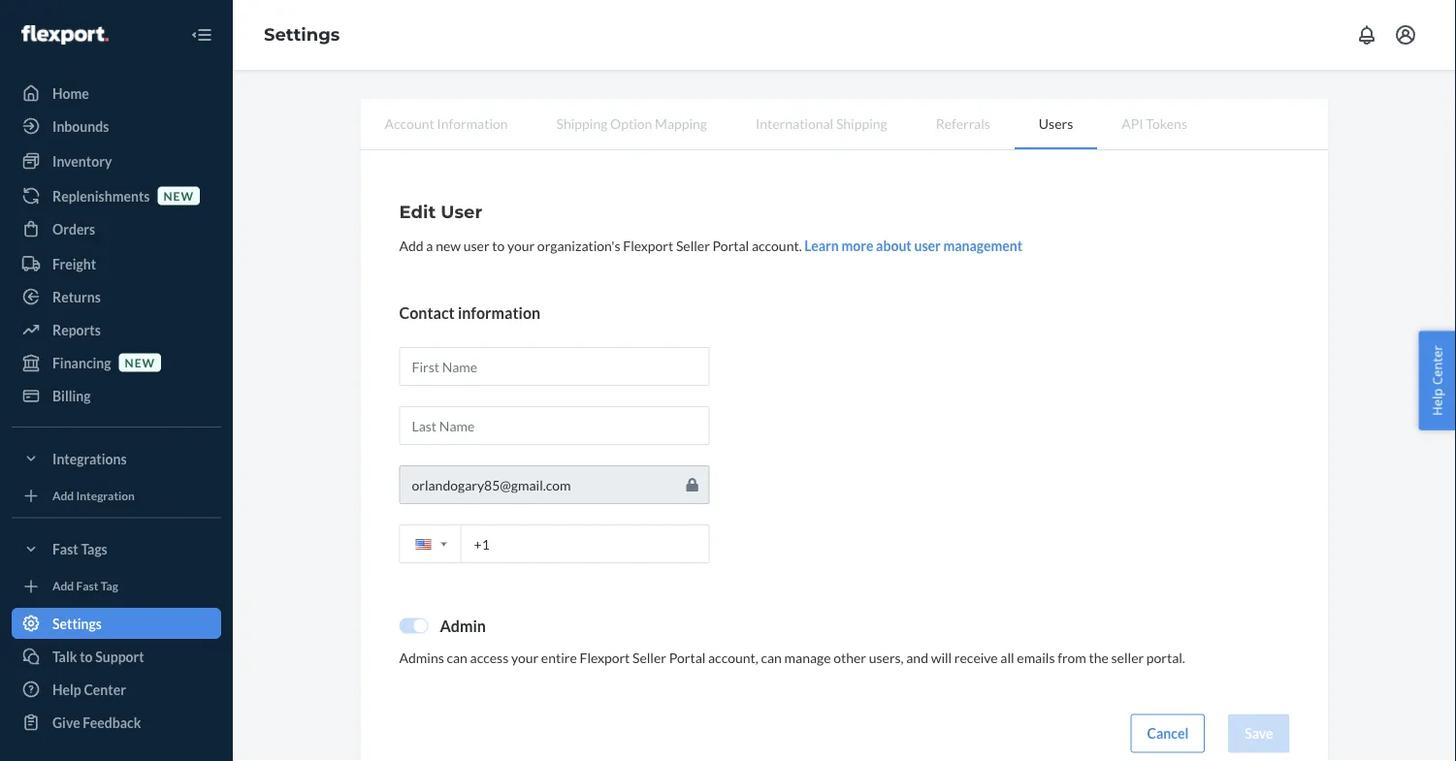 Task type: locate. For each thing, give the bounding box(es) containing it.
0 vertical spatial settings link
[[264, 24, 340, 45]]

learn more about user management button
[[805, 236, 1023, 255]]

information
[[437, 115, 508, 132]]

1 vertical spatial fast
[[76, 580, 98, 594]]

support
[[95, 649, 144, 665]]

0 vertical spatial add
[[399, 237, 424, 254]]

1 vertical spatial add
[[52, 489, 74, 503]]

1 horizontal spatial help center
[[1429, 346, 1447, 416]]

referrals
[[936, 115, 991, 132]]

save button
[[1229, 715, 1291, 754]]

help inside "button"
[[1429, 389, 1447, 416]]

admins
[[399, 651, 444, 667]]

2 vertical spatial new
[[125, 356, 155, 370]]

returns
[[52, 289, 101, 305]]

1 horizontal spatial center
[[1429, 346, 1447, 386]]

management
[[944, 237, 1023, 254]]

add integration link
[[12, 482, 221, 510]]

admins can access your entire flexport seller portal account, can manage other users, and will receive all emails from the seller portal.
[[399, 651, 1186, 667]]

help
[[1429, 389, 1447, 416], [52, 682, 81, 698]]

add
[[399, 237, 424, 254], [52, 489, 74, 503], [52, 580, 74, 594]]

1 horizontal spatial shipping
[[837, 115, 888, 132]]

new for replenishments
[[164, 189, 194, 203]]

more
[[842, 237, 874, 254]]

can
[[447, 651, 468, 667], [761, 651, 782, 667]]

0 horizontal spatial can
[[447, 651, 468, 667]]

integrations
[[52, 451, 127, 467]]

Last Name text field
[[399, 407, 710, 445]]

0 vertical spatial fast
[[52, 542, 78, 558]]

add left the integration
[[52, 489, 74, 503]]

1 vertical spatial to
[[80, 649, 93, 665]]

0 vertical spatial help center
[[1429, 346, 1447, 416]]

2 shipping from the left
[[837, 115, 888, 132]]

1 shipping from the left
[[557, 115, 608, 132]]

inbounds link
[[12, 111, 221, 142]]

user down user at the top of page
[[464, 237, 490, 254]]

help center link
[[12, 675, 221, 706]]

close navigation image
[[190, 23, 214, 47]]

fast left tags
[[52, 542, 78, 558]]

1 user from the left
[[464, 237, 490, 254]]

add inside "link"
[[52, 489, 74, 503]]

0 horizontal spatial new
[[125, 356, 155, 370]]

seller
[[676, 237, 710, 254], [633, 651, 667, 667]]

your left organization's on the top of the page
[[508, 237, 535, 254]]

to up information
[[492, 237, 505, 254]]

1 horizontal spatial to
[[492, 237, 505, 254]]

1 horizontal spatial seller
[[676, 237, 710, 254]]

tab list
[[361, 99, 1329, 150]]

0 vertical spatial center
[[1429, 346, 1447, 386]]

seller left account.
[[676, 237, 710, 254]]

new down reports "link"
[[125, 356, 155, 370]]

your
[[508, 237, 535, 254], [512, 651, 539, 667]]

portal left account.
[[713, 237, 750, 254]]

0 horizontal spatial settings
[[52, 616, 102, 632]]

learn
[[805, 237, 839, 254]]

shipping inside international shipping tab
[[837, 115, 888, 132]]

0 horizontal spatial help
[[52, 682, 81, 698]]

open notifications image
[[1356, 23, 1379, 47]]

user right the about
[[915, 237, 941, 254]]

user
[[464, 237, 490, 254], [915, 237, 941, 254]]

0 horizontal spatial user
[[464, 237, 490, 254]]

center
[[1429, 346, 1447, 386], [84, 682, 126, 698]]

fast left the tag at the left bottom of page
[[76, 580, 98, 594]]

flexport
[[624, 237, 674, 254], [580, 651, 630, 667]]

financing
[[52, 355, 111, 371]]

1 horizontal spatial user
[[915, 237, 941, 254]]

help center inside "button"
[[1429, 346, 1447, 416]]

portal
[[713, 237, 750, 254], [669, 651, 706, 667]]

add for add fast tag
[[52, 580, 74, 594]]

will
[[932, 651, 952, 667]]

help center button
[[1420, 331, 1457, 431]]

flexport right organization's on the top of the page
[[624, 237, 674, 254]]

admin
[[440, 617, 486, 636]]

organization's
[[538, 237, 621, 254]]

1 vertical spatial seller
[[633, 651, 667, 667]]

your left entire
[[512, 651, 539, 667]]

shipping right international
[[837, 115, 888, 132]]

fast inside the add fast tag link
[[76, 580, 98, 594]]

0 vertical spatial new
[[164, 189, 194, 203]]

1 horizontal spatial settings
[[264, 24, 340, 45]]

a
[[426, 237, 433, 254]]

edit
[[399, 201, 436, 222]]

can left access
[[447, 651, 468, 667]]

0 horizontal spatial portal
[[669, 651, 706, 667]]

portal left the account,
[[669, 651, 706, 667]]

to right talk
[[80, 649, 93, 665]]

contact
[[399, 303, 455, 322]]

orders link
[[12, 214, 221, 245]]

1 horizontal spatial new
[[164, 189, 194, 203]]

0 horizontal spatial seller
[[633, 651, 667, 667]]

settings
[[264, 24, 340, 45], [52, 616, 102, 632]]

fast inside fast tags dropdown button
[[52, 542, 78, 558]]

1 vertical spatial your
[[512, 651, 539, 667]]

seller
[[1112, 651, 1145, 667]]

talk
[[52, 649, 77, 665]]

0 horizontal spatial to
[[80, 649, 93, 665]]

0 vertical spatial help
[[1429, 389, 1447, 416]]

1 horizontal spatial portal
[[713, 237, 750, 254]]

flexport right entire
[[580, 651, 630, 667]]

can left manage
[[761, 651, 782, 667]]

new right a at left
[[436, 237, 461, 254]]

1 vertical spatial help center
[[52, 682, 126, 698]]

united states: + 1 image
[[441, 543, 447, 547]]

to
[[492, 237, 505, 254], [80, 649, 93, 665]]

mapping
[[655, 115, 708, 132]]

help center
[[1429, 346, 1447, 416], [52, 682, 126, 698]]

shipping left option
[[557, 115, 608, 132]]

0 horizontal spatial help center
[[52, 682, 126, 698]]

access
[[470, 651, 509, 667]]

new up orders link
[[164, 189, 194, 203]]

seller left the account,
[[633, 651, 667, 667]]

2 vertical spatial add
[[52, 580, 74, 594]]

api
[[1122, 115, 1144, 132]]

1 horizontal spatial help
[[1429, 389, 1447, 416]]

1 horizontal spatial can
[[761, 651, 782, 667]]

returns link
[[12, 281, 221, 313]]

1 vertical spatial help
[[52, 682, 81, 698]]

fast
[[52, 542, 78, 558], [76, 580, 98, 594]]

1 horizontal spatial settings link
[[264, 24, 340, 45]]

2 horizontal spatial new
[[436, 237, 461, 254]]

reports
[[52, 322, 101, 338]]

account information tab
[[361, 99, 532, 148]]

add left a at left
[[399, 237, 424, 254]]

settings link
[[264, 24, 340, 45], [12, 609, 221, 640]]

2 user from the left
[[915, 237, 941, 254]]

0 horizontal spatial shipping
[[557, 115, 608, 132]]

cancel button
[[1131, 715, 1206, 754]]

home
[[52, 85, 89, 101]]

add down fast tags
[[52, 580, 74, 594]]

new
[[164, 189, 194, 203], [436, 237, 461, 254], [125, 356, 155, 370]]

0 horizontal spatial settings link
[[12, 609, 221, 640]]

and
[[907, 651, 929, 667]]

option
[[611, 115, 653, 132]]

shipping
[[557, 115, 608, 132], [837, 115, 888, 132]]

0 vertical spatial your
[[508, 237, 535, 254]]

account.
[[752, 237, 802, 254]]

0 vertical spatial to
[[492, 237, 505, 254]]

0 vertical spatial flexport
[[624, 237, 674, 254]]

orders
[[52, 221, 95, 237]]

0 horizontal spatial center
[[84, 682, 126, 698]]

talk to support
[[52, 649, 144, 665]]

1 vertical spatial portal
[[669, 651, 706, 667]]

1 vertical spatial flexport
[[580, 651, 630, 667]]



Task type: describe. For each thing, give the bounding box(es) containing it.
other
[[834, 651, 867, 667]]

portal.
[[1147, 651, 1186, 667]]

fast tags
[[52, 542, 107, 558]]

manage
[[785, 651, 831, 667]]

center inside "button"
[[1429, 346, 1447, 386]]

1 vertical spatial settings
[[52, 616, 102, 632]]

user
[[441, 201, 483, 222]]

freight
[[52, 256, 96, 272]]

add integration
[[52, 489, 135, 503]]

users tab
[[1015, 99, 1098, 149]]

emails
[[1018, 651, 1056, 667]]

lock image
[[687, 477, 698, 493]]

0 vertical spatial seller
[[676, 237, 710, 254]]

1 can from the left
[[447, 651, 468, 667]]

1 (702) 123-4567 telephone field
[[399, 525, 710, 564]]

users,
[[869, 651, 904, 667]]

give feedback button
[[12, 708, 221, 739]]

account,
[[709, 651, 759, 667]]

shipping option mapping tab
[[532, 99, 732, 148]]

shipping inside shipping option mapping tab
[[557, 115, 608, 132]]

replenishments
[[52, 188, 150, 204]]

contact information
[[399, 303, 541, 322]]

international
[[756, 115, 834, 132]]

information
[[458, 303, 541, 322]]

api tokens
[[1122, 115, 1188, 132]]

home link
[[12, 78, 221, 109]]

0 vertical spatial settings
[[264, 24, 340, 45]]

1 vertical spatial new
[[436, 237, 461, 254]]

billing
[[52, 388, 91, 404]]

referrals tab
[[912, 99, 1015, 148]]

new for financing
[[125, 356, 155, 370]]

save
[[1246, 726, 1274, 743]]

give feedback
[[52, 715, 141, 731]]

shipping option mapping
[[557, 115, 708, 132]]

1 vertical spatial settings link
[[12, 609, 221, 640]]

open account menu image
[[1395, 23, 1418, 47]]

entire
[[542, 651, 577, 667]]

give
[[52, 715, 80, 731]]

account information
[[385, 115, 508, 132]]

all
[[1001, 651, 1015, 667]]

edit user
[[399, 201, 483, 222]]

0 vertical spatial portal
[[713, 237, 750, 254]]

add for add integration
[[52, 489, 74, 503]]

1 vertical spatial center
[[84, 682, 126, 698]]

reports link
[[12, 314, 221, 346]]

tag
[[101, 580, 118, 594]]

add fast tag
[[52, 580, 118, 594]]

international shipping
[[756, 115, 888, 132]]

from
[[1058, 651, 1087, 667]]

Email text field
[[399, 466, 710, 505]]

billing link
[[12, 381, 221, 412]]

receive
[[955, 651, 998, 667]]

account
[[385, 115, 435, 132]]

add for add a new user to your organization's flexport seller portal account. learn more about user management
[[399, 237, 424, 254]]

tab list containing account information
[[361, 99, 1329, 150]]

flexport logo image
[[21, 25, 109, 45]]

integration
[[76, 489, 135, 503]]

feedback
[[83, 715, 141, 731]]

freight link
[[12, 248, 221, 280]]

talk to support button
[[12, 642, 221, 673]]

fast tags button
[[12, 534, 221, 565]]

inventory
[[52, 153, 112, 169]]

inventory link
[[12, 146, 221, 177]]

tags
[[81, 542, 107, 558]]

api tokens tab
[[1098, 99, 1212, 148]]

cancel
[[1148, 726, 1189, 743]]

about
[[877, 237, 912, 254]]

2 can from the left
[[761, 651, 782, 667]]

users
[[1039, 115, 1074, 132]]

inbounds
[[52, 118, 109, 134]]

the
[[1090, 651, 1109, 667]]

add a new user to your organization's flexport seller portal account. learn more about user management
[[399, 237, 1023, 254]]

to inside 'button'
[[80, 649, 93, 665]]

First Name text field
[[399, 347, 710, 386]]

add fast tag link
[[12, 573, 221, 601]]

international shipping tab
[[732, 99, 912, 148]]

tokens
[[1147, 115, 1188, 132]]

integrations button
[[12, 444, 221, 475]]



Task type: vqa. For each thing, say whether or not it's contained in the screenshot.
Ecommerce Orders
no



